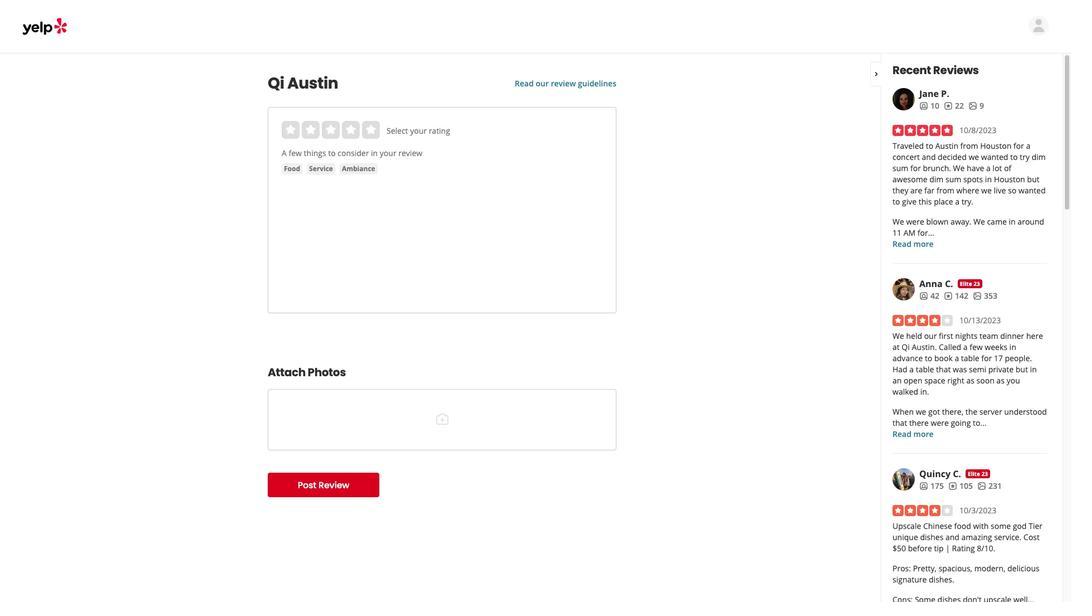Task type: vqa. For each thing, say whether or not it's contained in the screenshot.
third "Slideshow" element from the top of the page
no



Task type: describe. For each thing, give the bounding box(es) containing it.
read for we
[[893, 429, 912, 440]]

in.
[[921, 387, 930, 397]]

when we got there, the server understood that there were going to…
[[893, 407, 1048, 429]]

|
[[946, 544, 951, 554]]

came
[[988, 217, 1007, 227]]

16 friends v2 image for 175
[[920, 482, 929, 491]]

photos element for anna c.
[[973, 291, 998, 302]]

16 friends v2 image for 10
[[920, 101, 929, 110]]

0 vertical spatial 16 review v2 image
[[944, 101, 953, 110]]

book
[[935, 353, 953, 364]]

try.
[[962, 196, 974, 207]]

8/10.
[[978, 544, 996, 554]]

read more button for 11
[[893, 239, 934, 250]]

1 vertical spatial dim
[[930, 174, 944, 185]]

a left try.
[[956, 196, 960, 207]]

here
[[1027, 331, 1044, 342]]

175
[[931, 481, 944, 492]]

quincy
[[920, 468, 951, 481]]

things
[[304, 148, 326, 159]]

16 review v2 image for quincy
[[949, 482, 958, 491]]

private
[[989, 365, 1014, 375]]

and inside upscale chinese food with some god tier unique dishes and amazing service. cost $50 before tip | rating 8/10.
[[946, 533, 960, 543]]

space
[[925, 376, 946, 386]]

so
[[1009, 185, 1017, 196]]

this
[[919, 196, 932, 207]]

right
[[948, 376, 965, 386]]

1 vertical spatial houston
[[995, 174, 1026, 185]]

post
[[298, 479, 317, 492]]

in down people.
[[1031, 365, 1038, 375]]

advance
[[893, 353, 923, 364]]

post review button
[[268, 473, 380, 498]]

photo of jane p. image
[[893, 88, 915, 111]]

qi inside we held our first nights team dinner here at qi austin. called a few weeks in advance to book a table for 17 people. had a table that was semi private but in an open space right as soon as you walked in.
[[902, 342, 910, 353]]

going
[[951, 418, 971, 429]]

guidelines
[[578, 78, 617, 89]]

2 as from the left
[[997, 376, 1005, 386]]

9
[[980, 100, 985, 111]]

we inside 'when we got there, the server understood that there were going to…'
[[916, 407, 927, 418]]

142
[[956, 291, 969, 301]]

0 horizontal spatial sum
[[893, 163, 909, 174]]

traveled
[[893, 141, 924, 151]]

0 vertical spatial houston
[[981, 141, 1012, 151]]

decided
[[938, 152, 967, 162]]

consider
[[338, 148, 369, 159]]

pros: pretty, spacious, modern, delicious signature dishes.
[[893, 564, 1040, 586]]

amazing
[[962, 533, 993, 543]]

0 horizontal spatial your
[[380, 148, 397, 159]]

post review
[[298, 479, 350, 492]]

lot
[[993, 163, 1003, 174]]

blown
[[927, 217, 949, 227]]

with
[[974, 521, 989, 532]]

select
[[387, 126, 408, 136]]

rating element
[[282, 121, 380, 139]]

was
[[953, 365, 968, 375]]

an
[[893, 376, 902, 386]]

around
[[1018, 217, 1045, 227]]

try
[[1020, 152, 1030, 162]]

and inside traveled to austin from houston for a concert and decided we wanted to try dim sum for brunch. we have a lot of awesome dim sum spots in houston but they are far from where we live so wanted to give this place a try.
[[922, 152, 936, 162]]

there
[[910, 418, 929, 429]]

c. for quincy c.
[[953, 468, 962, 481]]

were inside we were blown away. we came in around 11 am for…
[[907, 217, 925, 227]]

10
[[931, 100, 940, 111]]

read our review guidelines
[[515, 78, 617, 89]]

service.
[[995, 533, 1022, 543]]

for…
[[918, 228, 935, 238]]

a few things to consider in your review
[[282, 148, 423, 159]]

we inside we held our first nights team dinner here at qi austin. called a few weeks in advance to book a table for 17 people. had a table that was semi private but in an open space right as soon as you walked in.
[[893, 331, 905, 342]]

a up try
[[1027, 141, 1031, 151]]

you
[[1007, 376, 1021, 386]]

rating
[[429, 126, 450, 136]]

a left the lot
[[987, 163, 991, 174]]

10/13/2023
[[960, 315, 1002, 326]]

11
[[893, 228, 902, 238]]

1 vertical spatial for
[[911, 163, 922, 174]]

upscale
[[893, 521, 922, 532]]

to right things
[[328, 148, 336, 159]]

read for traveled
[[893, 239, 912, 250]]

traveled to austin from houston for a concert and decided we wanted to try dim sum for brunch. we have a lot of awesome dim sum spots in houston but they are far from where we live so wanted to give this place a try.
[[893, 141, 1046, 207]]

$50
[[893, 544, 907, 554]]

upscale chinese food with some god tier unique dishes and amazing service. cost $50 before tip | rating 8/10.
[[893, 521, 1043, 554]]

reviews element for anna c.
[[944, 291, 969, 302]]

read more button for there
[[893, 429, 934, 440]]

but inside traveled to austin from houston for a concert and decided we wanted to try dim sum for brunch. we have a lot of awesome dim sum spots in houston but they are far from where we live so wanted to give this place a try.
[[1028, 174, 1040, 185]]

review
[[319, 479, 350, 492]]

16 friends v2 image
[[920, 292, 929, 301]]

understood
[[1005, 407, 1048, 418]]

0 vertical spatial read
[[515, 78, 534, 89]]

dishes.
[[929, 575, 955, 586]]

1 vertical spatial we
[[982, 185, 992, 196]]

0 vertical spatial from
[[961, 141, 979, 151]]

food
[[955, 521, 972, 532]]

team
[[980, 331, 999, 342]]

to down 'they'
[[893, 196, 901, 207]]

live
[[994, 185, 1007, 196]]

we left came
[[974, 217, 986, 227]]

friends element for anna c.
[[920, 291, 940, 302]]

0 vertical spatial review
[[551, 78, 576, 89]]

held
[[907, 331, 923, 342]]

0 horizontal spatial our
[[536, 78, 549, 89]]

our inside we held our first nights team dinner here at qi austin. called a few weeks in advance to book a table for 17 people. had a table that was semi private but in an open space right as soon as you walked in.
[[925, 331, 937, 342]]

to…
[[974, 418, 987, 429]]

server
[[980, 407, 1003, 418]]

0 vertical spatial for
[[1014, 141, 1025, 151]]

anna
[[920, 278, 943, 290]]

1 as from the left
[[967, 376, 975, 386]]

231
[[989, 481, 1003, 492]]

attach
[[268, 365, 306, 381]]

are
[[911, 185, 923, 196]]

cost
[[1024, 533, 1040, 543]]

quincy c.
[[920, 468, 962, 481]]

16 review v2 image for anna
[[944, 292, 953, 301]]

am
[[904, 228, 916, 238]]

service
[[309, 164, 333, 174]]

1 horizontal spatial sum
[[946, 174, 962, 185]]

recent
[[893, 63, 932, 78]]

jane
[[920, 88, 939, 100]]

0 vertical spatial your
[[410, 126, 427, 136]]

god
[[1013, 521, 1027, 532]]

had
[[893, 365, 908, 375]]

1 horizontal spatial wanted
[[1019, 185, 1046, 196]]

elite for quincy c.
[[968, 471, 981, 478]]

got
[[929, 407, 941, 418]]



Task type: locate. For each thing, give the bounding box(es) containing it.
but down people.
[[1016, 365, 1029, 375]]

5 star rating image
[[893, 125, 953, 136]]

1 horizontal spatial our
[[925, 331, 937, 342]]

friends element containing 10
[[920, 100, 940, 112]]

1 more from the top
[[914, 239, 934, 250]]

a up was
[[955, 353, 960, 364]]

but
[[1028, 174, 1040, 185], [1016, 365, 1029, 375]]

reviews element down the p.
[[944, 100, 965, 112]]

0 vertical spatial 16 friends v2 image
[[920, 101, 929, 110]]

reviews element containing 142
[[944, 291, 969, 302]]

0 horizontal spatial that
[[893, 418, 908, 429]]

1 4 star rating image from the top
[[893, 315, 953, 327]]

houston down of on the top right of the page
[[995, 174, 1026, 185]]

wanted up the lot
[[982, 152, 1009, 162]]

1 vertical spatial austin
[[936, 141, 959, 151]]

where
[[957, 185, 980, 196]]

recent reviews
[[893, 63, 979, 78]]

2 vertical spatial 16 review v2 image
[[949, 482, 958, 491]]

that
[[937, 365, 951, 375], [893, 418, 908, 429]]

and
[[922, 152, 936, 162], [946, 533, 960, 543]]

2 friends element from the top
[[920, 291, 940, 302]]

we
[[969, 152, 980, 162], [982, 185, 992, 196], [916, 407, 927, 418]]

friends element down jane
[[920, 100, 940, 112]]

17
[[995, 353, 1004, 364]]

they
[[893, 185, 909, 196]]

0 horizontal spatial from
[[937, 185, 955, 196]]

1 16 friends v2 image from the top
[[920, 101, 929, 110]]

away.
[[951, 217, 972, 227]]

spacious,
[[939, 564, 973, 574]]

16 review v2 image
[[944, 101, 953, 110], [944, 292, 953, 301], [949, 482, 958, 491]]

0 vertical spatial elite 23
[[960, 280, 981, 288]]

1 vertical spatial reviews element
[[944, 291, 969, 302]]

1 vertical spatial elite 23 link
[[966, 470, 991, 479]]

nights
[[956, 331, 978, 342]]

c. up 105
[[953, 468, 962, 481]]

1 vertical spatial 16 photos v2 image
[[973, 292, 982, 301]]

2 vertical spatial read
[[893, 429, 912, 440]]

friends element down anna
[[920, 291, 940, 302]]

1 vertical spatial more
[[914, 429, 934, 440]]

2 more from the top
[[914, 429, 934, 440]]

1 horizontal spatial review
[[551, 78, 576, 89]]

4 star rating image up the "chinese"
[[893, 506, 953, 517]]

4 star rating image up held
[[893, 315, 953, 327]]

0 vertical spatial dim
[[1032, 152, 1046, 162]]

tier
[[1029, 521, 1043, 532]]

to
[[926, 141, 934, 151], [328, 148, 336, 159], [1011, 152, 1018, 162], [893, 196, 901, 207], [925, 353, 933, 364]]

friends element
[[920, 100, 940, 112], [920, 291, 940, 302], [920, 481, 944, 492]]

delicious
[[1008, 564, 1040, 574]]

1 vertical spatial that
[[893, 418, 908, 429]]

of
[[1005, 163, 1012, 174]]

austin.
[[912, 342, 937, 353]]

read more down 'there'
[[893, 429, 934, 440]]

read more button down 'there'
[[893, 429, 934, 440]]

2 4 star rating image from the top
[[893, 506, 953, 517]]

tip
[[935, 544, 944, 554]]

0 vertical spatial 16 photos v2 image
[[969, 101, 978, 110]]

more
[[914, 239, 934, 250], [914, 429, 934, 440]]

qi austin link
[[268, 73, 488, 94]]

0 vertical spatial sum
[[893, 163, 909, 174]]

were
[[907, 217, 925, 227], [931, 418, 949, 429]]

1 vertical spatial our
[[925, 331, 937, 342]]

1 vertical spatial 4 star rating image
[[893, 506, 953, 517]]

16 friends v2 image left 175
[[920, 482, 929, 491]]

place
[[935, 196, 954, 207]]

we up 'there'
[[916, 407, 927, 418]]

table up space on the bottom of page
[[916, 365, 935, 375]]

elite for anna c.
[[960, 280, 973, 288]]

1 horizontal spatial table
[[962, 353, 980, 364]]

1 vertical spatial 23
[[982, 471, 988, 478]]

None radio
[[282, 121, 300, 139], [322, 121, 340, 139], [342, 121, 360, 139], [282, 121, 300, 139], [322, 121, 340, 139], [342, 121, 360, 139]]

close sidebar icon image
[[872, 69, 881, 78], [872, 69, 881, 78]]

few inside we held our first nights team dinner here at qi austin. called a few weeks in advance to book a table for 17 people. had a table that was semi private but in an open space right as soon as you walked in.
[[970, 342, 983, 353]]

c. for anna c.
[[946, 278, 954, 290]]

reviews element right 42
[[944, 291, 969, 302]]

1 horizontal spatial 23
[[982, 471, 988, 478]]

sum up the where
[[946, 174, 962, 185]]

4 star rating image
[[893, 315, 953, 327], [893, 506, 953, 517]]

1 horizontal spatial austin
[[936, 141, 959, 151]]

16 review v2 image left 105
[[949, 482, 958, 491]]

unique
[[893, 533, 919, 543]]

23 for quincy c.
[[982, 471, 988, 478]]

2 horizontal spatial we
[[982, 185, 992, 196]]

houston up the lot
[[981, 141, 1012, 151]]

rating
[[953, 544, 976, 554]]

c. right anna
[[946, 278, 954, 290]]

reviews element
[[944, 100, 965, 112], [944, 291, 969, 302], [949, 481, 973, 492]]

0 vertical spatial more
[[914, 239, 934, 250]]

qi austin
[[268, 73, 338, 94]]

review left the guidelines
[[551, 78, 576, 89]]

0 horizontal spatial dim
[[930, 174, 944, 185]]

16 photos v2 image left 353
[[973, 292, 982, 301]]

our up austin.
[[925, 331, 937, 342]]

elite 23 link for quincy c.
[[966, 470, 991, 479]]

to left try
[[1011, 152, 1018, 162]]

1 vertical spatial read more button
[[893, 429, 934, 440]]

1 vertical spatial were
[[931, 418, 949, 429]]

1 vertical spatial elite
[[968, 471, 981, 478]]

in inside we were blown away. we came in around 11 am for…
[[1009, 217, 1016, 227]]

16 review v2 image left 22 on the right top
[[944, 101, 953, 110]]

at
[[893, 342, 900, 353]]

None radio
[[302, 121, 320, 139], [362, 121, 380, 139], [302, 121, 320, 139], [362, 121, 380, 139]]

dim right try
[[1032, 152, 1046, 162]]

review
[[551, 78, 576, 89], [399, 148, 423, 159]]

the
[[966, 407, 978, 418]]

2 read more button from the top
[[893, 429, 934, 440]]

0 horizontal spatial wanted
[[982, 152, 1009, 162]]

16 photos v2 image left 231
[[978, 482, 987, 491]]

16 photos v2 image
[[969, 101, 978, 110], [973, 292, 982, 301], [978, 482, 987, 491]]

reviews element containing 105
[[949, 481, 973, 492]]

0 horizontal spatial few
[[289, 148, 302, 159]]

austin up decided
[[936, 141, 959, 151]]

2 vertical spatial we
[[916, 407, 927, 418]]

reviews element for quincy c.
[[949, 481, 973, 492]]

1 vertical spatial 16 review v2 image
[[944, 292, 953, 301]]

for up try
[[1014, 141, 1025, 151]]

1 horizontal spatial and
[[946, 533, 960, 543]]

we up have
[[969, 152, 980, 162]]

austin inside traveled to austin from houston for a concert and decided we wanted to try dim sum for brunch. we have a lot of awesome dim sum spots in houston but they are far from where we live so wanted to give this place a try.
[[936, 141, 959, 151]]

we up the "at"
[[893, 331, 905, 342]]

1 vertical spatial 16 friends v2 image
[[920, 482, 929, 491]]

a up open
[[910, 365, 914, 375]]

attach photos
[[268, 365, 346, 381]]

brunch.
[[924, 163, 952, 174]]

pretty,
[[914, 564, 937, 574]]

elite 23 for quincy c.
[[968, 471, 988, 478]]

photos element right 105
[[978, 481, 1003, 492]]

0 horizontal spatial austin
[[287, 73, 338, 94]]

elite
[[960, 280, 973, 288], [968, 471, 981, 478]]

pros:
[[893, 564, 912, 574]]

photos element for quincy c.
[[978, 481, 1003, 492]]

read more down am
[[893, 239, 934, 250]]

austin up 'rating' element
[[287, 73, 338, 94]]

for left 17
[[982, 353, 993, 364]]

in right spots
[[986, 174, 992, 185]]

for inside we held our first nights team dinner here at qi austin. called a few weeks in advance to book a table for 17 people. had a table that was semi private but in an open space right as soon as you walked in.
[[982, 353, 993, 364]]

23
[[974, 280, 981, 288], [982, 471, 988, 478]]

42
[[931, 291, 940, 301]]

dim
[[1032, 152, 1046, 162], [930, 174, 944, 185]]

we held our first nights team dinner here at qi austin. called a few weeks in advance to book a table for 17 people. had a table that was semi private but in an open space right as soon as you walked in.
[[893, 331, 1044, 397]]

as
[[967, 376, 975, 386], [997, 376, 1005, 386]]

we left live
[[982, 185, 992, 196]]

for up 'awesome'
[[911, 163, 922, 174]]

0 vertical spatial elite
[[960, 280, 973, 288]]

as down semi
[[967, 376, 975, 386]]

photos element
[[969, 100, 985, 112], [973, 291, 998, 302], [978, 481, 1003, 492]]

1 vertical spatial read
[[893, 239, 912, 250]]

elite 23 link up 105
[[966, 470, 991, 479]]

0 vertical spatial few
[[289, 148, 302, 159]]

photos element right 22 on the right top
[[969, 100, 985, 112]]

1 vertical spatial wanted
[[1019, 185, 1046, 196]]

photo of anna c. image
[[893, 279, 915, 301]]

wanted right so
[[1019, 185, 1046, 196]]

anna c.
[[920, 278, 954, 290]]

photo of quincy c. image
[[893, 469, 915, 491]]

some
[[991, 521, 1011, 532]]

16 review v2 image left 142 in the right of the page
[[944, 292, 953, 301]]

jeremy m. image
[[1029, 16, 1049, 36]]

1 vertical spatial qi
[[902, 342, 910, 353]]

that down book
[[937, 365, 951, 375]]

austin
[[287, 73, 338, 94], [936, 141, 959, 151]]

that inside we held our first nights team dinner here at qi austin. called a few weeks in advance to book a table for 17 people. had a table that was semi private but in an open space right as soon as you walked in.
[[937, 365, 951, 375]]

1 read more button from the top
[[893, 239, 934, 250]]

we inside traveled to austin from houston for a concert and decided we wanted to try dim sum for brunch. we have a lot of awesome dim sum spots in houston but they are far from where we live so wanted to give this place a try.
[[954, 163, 965, 174]]

1 vertical spatial and
[[946, 533, 960, 543]]

our left the guidelines
[[536, 78, 549, 89]]

in right consider
[[371, 148, 378, 159]]

signature
[[893, 575, 927, 586]]

1 horizontal spatial from
[[961, 141, 979, 151]]

food
[[284, 164, 300, 174]]

we down decided
[[954, 163, 965, 174]]

to down 5 star rating "image" at the top of the page
[[926, 141, 934, 151]]

2 vertical spatial photos element
[[978, 481, 1003, 492]]

4 star rating image for quincy c.
[[893, 506, 953, 517]]

to inside we held our first nights team dinner here at qi austin. called a few weeks in advance to book a table for 17 people. had a table that was semi private but in an open space right as soon as you walked in.
[[925, 353, 933, 364]]

photos
[[308, 365, 346, 381]]

10/3/2023
[[960, 506, 997, 516]]

0 vertical spatial c.
[[946, 278, 954, 290]]

dim down brunch.
[[930, 174, 944, 185]]

friends element down quincy
[[920, 481, 944, 492]]

awesome
[[893, 174, 928, 185]]

1 horizontal spatial your
[[410, 126, 427, 136]]

and up |
[[946, 533, 960, 543]]

that down when
[[893, 418, 908, 429]]

elite 23 for anna c.
[[960, 280, 981, 288]]

0 vertical spatial but
[[1028, 174, 1040, 185]]

few right a
[[289, 148, 302, 159]]

2 vertical spatial reviews element
[[949, 481, 973, 492]]

a
[[282, 148, 287, 159]]

to down austin.
[[925, 353, 933, 364]]

read more for there
[[893, 429, 934, 440]]

friends element for quincy c.
[[920, 481, 944, 492]]

read more button down am
[[893, 239, 934, 250]]

more down "for…"
[[914, 239, 934, 250]]

0 vertical spatial and
[[922, 152, 936, 162]]

23 up 10/3/2023
[[982, 471, 988, 478]]

more for were
[[914, 429, 934, 440]]

0 vertical spatial elite 23 link
[[958, 280, 983, 289]]

from up place
[[937, 185, 955, 196]]

1 vertical spatial from
[[937, 185, 955, 196]]

were inside 'when we got there, the server understood that there were going to…'
[[931, 418, 949, 429]]

but inside we held our first nights team dinner here at qi austin. called a few weeks in advance to book a table for 17 people. had a table that was semi private but in an open space right as soon as you walked in.
[[1016, 365, 1029, 375]]

1 vertical spatial few
[[970, 342, 983, 353]]

elite 23 link for anna c.
[[958, 280, 983, 289]]

1 read more from the top
[[893, 239, 934, 250]]

0 vertical spatial read more
[[893, 239, 934, 250]]

first
[[939, 331, 954, 342]]

1 vertical spatial review
[[399, 148, 423, 159]]

photos element right 142 in the right of the page
[[973, 291, 998, 302]]

photos element containing 353
[[973, 291, 998, 302]]

as down private
[[997, 376, 1005, 386]]

0 horizontal spatial and
[[922, 152, 936, 162]]

16 friends v2 image left 10
[[920, 101, 929, 110]]

0 horizontal spatial were
[[907, 217, 925, 227]]

0 vertical spatial photos element
[[969, 100, 985, 112]]

elite 23 link
[[958, 280, 983, 289], [966, 470, 991, 479]]

friends element containing 175
[[920, 481, 944, 492]]

0 horizontal spatial for
[[911, 163, 922, 174]]

1 vertical spatial read more
[[893, 429, 934, 440]]

a down nights
[[964, 342, 968, 353]]

chinese
[[924, 521, 953, 532]]

16 photos v2 image for quincy c.
[[978, 482, 987, 491]]

353
[[985, 291, 998, 301]]

0 vertical spatial 4 star rating image
[[893, 315, 953, 327]]

in down the dinner
[[1010, 342, 1017, 353]]

your down select
[[380, 148, 397, 159]]

1 vertical spatial sum
[[946, 174, 962, 185]]

few
[[289, 148, 302, 159], [970, 342, 983, 353]]

1 horizontal spatial dim
[[1032, 152, 1046, 162]]

read more for 11
[[893, 239, 934, 250]]

1 friends element from the top
[[920, 100, 940, 112]]

22
[[956, 100, 965, 111]]

but down try
[[1028, 174, 1040, 185]]

in
[[371, 148, 378, 159], [986, 174, 992, 185], [1009, 217, 1016, 227], [1010, 342, 1017, 353], [1031, 365, 1038, 375]]

photos element containing 231
[[978, 481, 1003, 492]]

your left rating
[[410, 126, 427, 136]]

read our review guidelines link
[[515, 78, 617, 89]]

2 read more from the top
[[893, 429, 934, 440]]

elite 23 up 142 in the right of the page
[[960, 280, 981, 288]]

0 horizontal spatial we
[[916, 407, 927, 418]]

that inside 'when we got there, the server understood that there were going to…'
[[893, 418, 908, 429]]

1 horizontal spatial we
[[969, 152, 980, 162]]

reviews element right 175
[[949, 481, 973, 492]]

10/8/2023
[[960, 125, 997, 136]]

0 horizontal spatial 23
[[974, 280, 981, 288]]

elite 23 up 105
[[968, 471, 988, 478]]

16 photos v2 image left "9"
[[969, 101, 978, 110]]

1 vertical spatial table
[[916, 365, 935, 375]]

few down nights
[[970, 342, 983, 353]]

1 vertical spatial photos element
[[973, 291, 998, 302]]

0 vertical spatial table
[[962, 353, 980, 364]]

ambiance
[[342, 164, 375, 174]]

elite up 142 in the right of the page
[[960, 280, 973, 288]]

called
[[939, 342, 962, 353]]

23 for anna c.
[[974, 280, 981, 288]]

we up 11
[[893, 217, 905, 227]]

0 vertical spatial qi
[[268, 73, 284, 94]]

we were blown away. we came in around 11 am for…
[[893, 217, 1045, 238]]

0 vertical spatial wanted
[[982, 152, 1009, 162]]

in inside traveled to austin from houston for a concert and decided we wanted to try dim sum for brunch. we have a lot of awesome dim sum spots in houston but they are far from where we live so wanted to give this place a try.
[[986, 174, 992, 185]]

more down 'there'
[[914, 429, 934, 440]]

0 horizontal spatial table
[[916, 365, 935, 375]]

1 horizontal spatial that
[[937, 365, 951, 375]]

semi
[[970, 365, 987, 375]]

0 vertical spatial austin
[[287, 73, 338, 94]]

16 photos v2 image for anna c.
[[973, 292, 982, 301]]

0 vertical spatial reviews element
[[944, 100, 965, 112]]

1 horizontal spatial for
[[982, 353, 993, 364]]

table
[[962, 353, 980, 364], [916, 365, 935, 375]]

and up brunch.
[[922, 152, 936, 162]]

sum down concert
[[893, 163, 909, 174]]

0 vertical spatial were
[[907, 217, 925, 227]]

2 16 friends v2 image from the top
[[920, 482, 929, 491]]

weeks
[[985, 342, 1008, 353]]

give
[[903, 196, 917, 207]]

review down select your rating
[[399, 148, 423, 159]]

reviews element containing 22
[[944, 100, 965, 112]]

attach photos image
[[436, 413, 449, 426]]

1 horizontal spatial few
[[970, 342, 983, 353]]

1 vertical spatial c.
[[953, 468, 962, 481]]

1 vertical spatial but
[[1016, 365, 1029, 375]]

modern,
[[975, 564, 1006, 574]]

jane p.
[[920, 88, 950, 100]]

1 horizontal spatial qi
[[902, 342, 910, 353]]

23 up 10/13/2023 in the right bottom of the page
[[974, 280, 981, 288]]

table up semi
[[962, 353, 980, 364]]

1 horizontal spatial were
[[931, 418, 949, 429]]

p.
[[942, 88, 950, 100]]

read more
[[893, 239, 934, 250], [893, 429, 934, 440]]

more for am
[[914, 239, 934, 250]]

were down the got
[[931, 418, 949, 429]]

2 vertical spatial 16 photos v2 image
[[978, 482, 987, 491]]

2 vertical spatial for
[[982, 353, 993, 364]]

soon
[[977, 376, 995, 386]]

elite 23 link up 142 in the right of the page
[[958, 280, 983, 289]]

elite 23
[[960, 280, 981, 288], [968, 471, 988, 478]]

from down the 10/8/2023
[[961, 141, 979, 151]]

elite up 105
[[968, 471, 981, 478]]

2 horizontal spatial for
[[1014, 141, 1025, 151]]

were up am
[[907, 217, 925, 227]]

1 vertical spatial elite 23
[[968, 471, 988, 478]]

in right came
[[1009, 217, 1016, 227]]

have
[[967, 163, 985, 174]]

0 vertical spatial we
[[969, 152, 980, 162]]

reviews
[[934, 63, 979, 78]]

dishes
[[921, 533, 944, 543]]

photos element containing 9
[[969, 100, 985, 112]]

16 friends v2 image
[[920, 101, 929, 110], [920, 482, 929, 491]]

4 star rating image for anna c.
[[893, 315, 953, 327]]

3 friends element from the top
[[920, 481, 944, 492]]

friends element containing 42
[[920, 291, 940, 302]]



